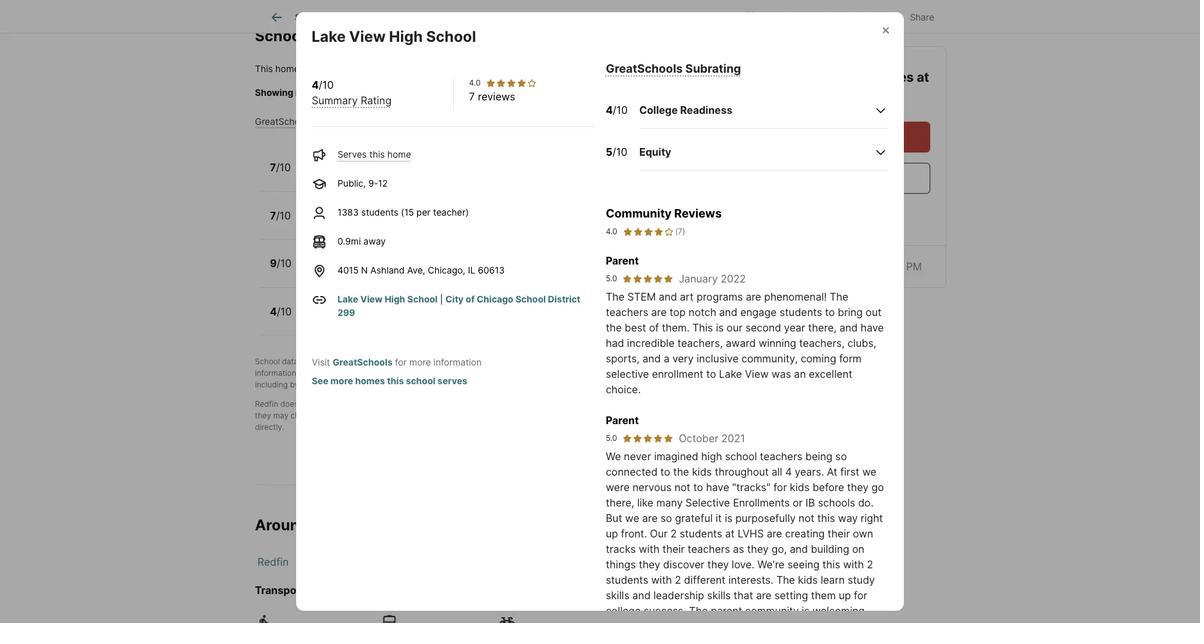 Task type: describe. For each thing, give the bounding box(es) containing it.
options
[[630, 620, 666, 623]]

winning
[[759, 337, 797, 350]]

to down inclusive
[[707, 368, 716, 381]]

greatschools summary rating link
[[255, 116, 385, 127]]

are down like on the bottom of the page
[[642, 512, 658, 525]]

school left |
[[407, 294, 438, 305]]

am-
[[861, 260, 882, 273]]

use
[[645, 357, 658, 367]]

with down 'college'
[[606, 620, 627, 623]]

1 vertical spatial kids
[[790, 481, 810, 494]]

x-out button
[[812, 3, 876, 29]]

serves inside lake view high school dialog
[[338, 149, 367, 160]]

they right things
[[639, 559, 661, 572]]

this inside lake view high school public, 9-12 • serves this home • 0.9mi
[[398, 314, 414, 324]]

front.
[[621, 528, 647, 541]]

a inside button
[[833, 172, 838, 185]]

the right near
[[358, 584, 377, 597]]

1 skills from the left
[[606, 590, 630, 602]]

0 vertical spatial up
[[606, 528, 618, 541]]

the up the setting
[[777, 574, 795, 587]]

prek- inside "inter-american elementary magnet school public, prek-8 • nearby school • 0.2mi"
[[337, 218, 360, 228]]

students down things
[[606, 574, 649, 587]]

investigation
[[480, 369, 526, 378]]

home inside lake view high school public, 9-12 • serves this home • 0.9mi
[[416, 314, 440, 324]]

floor plans tab
[[409, 2, 484, 33]]

organization.
[[449, 357, 497, 367]]

12 inside lake view high school dialog
[[378, 178, 388, 189]]

is right it
[[725, 512, 733, 525]]

see
[[552, 87, 568, 98]]

0 horizontal spatial or
[[347, 399, 354, 409]]

to down imagined at the right bottom of page
[[661, 466, 671, 479]]

art
[[680, 291, 694, 304]]

lake for lake view high school public, 9-12 • serves this home • 0.9mi
[[306, 299, 330, 312]]

success.
[[644, 605, 687, 618]]

the up the jump
[[689, 605, 708, 618]]

not up many
[[675, 481, 691, 494]]

their up discover
[[663, 543, 685, 556]]

elementary for scholastic
[[364, 251, 422, 264]]

this up "college"
[[651, 87, 667, 98]]

share
[[910, 11, 935, 22]]

• right 299 on the left of the page
[[359, 314, 364, 324]]

like
[[637, 497, 654, 510]]

are up engage at the right of the page
[[746, 291, 762, 304]]

with up the leadership
[[652, 574, 672, 587]]

0 vertical spatial all
[[570, 87, 579, 98]]

as inside 'we never imagined high school teachers being so connected to the kids throughout all 4 years. at first we were nervous not to have "tracks" for kids before they go there, like many selective enrollments or ib schools do. but we are so grateful it is purposefully not this way right up front. our 2 students at lvhs are creating their own tracks with their teachers as they go, and building on things they discover they love. we're seeing this with 2 students with 2 different interests. the kids learn study skills and leadership skills that are setting them up for college success. the parent community is welcoming, with options to jump in and do one thing, ju'
[[733, 543, 745, 556]]

readiness
[[680, 104, 733, 116]]

this inside nettelhorst elementary school public, prek-8 • serves this home • 0.7mi
[[408, 170, 423, 181]]

the inside the stem and art programs are phenomenal! the teachers are top notch and engage students to bring out the best of them. this is our second year there, and have had incredible teachers, award winning teachers, clubs, sports, and a very inclusive community, coming form selective enrollment to lake view was an excellent choice.
[[606, 322, 622, 335]]

enrollment inside guaranteed to be accurate. to verify school enrollment eligibility, contact the school district directly.
[[525, 411, 564, 421]]

school down 'floor plans'
[[426, 28, 476, 46]]

used
[[625, 399, 643, 409]]

guaranteed
[[364, 411, 406, 421]]

fees
[[498, 12, 518, 23]]

teachers inside the stem and art programs are phenomenal! the teachers are top notch and engage students to bring out the best of them. this is our second year there, and have had incredible teachers, award winning teachers, clubs, sports, and a very inclusive community, coming form selective enrollment to lake view was an excellent choice.
[[606, 306, 649, 319]]

the right within
[[339, 63, 353, 74]]

the right check
[[426, 87, 440, 98]]

addison inside the residences at addison and clark
[[760, 89, 812, 104]]

right
[[861, 512, 883, 525]]

with down our
[[639, 543, 660, 556]]

visit greatschools for more information
[[312, 357, 482, 368]]

equity button
[[640, 134, 889, 171]]

of inside city of chicago school district 299
[[466, 294, 475, 305]]

parent for we
[[606, 414, 639, 427]]

guaranteed to be accurate. to verify school enrollment eligibility, contact the school district directly.
[[255, 411, 697, 432]]

public, inside lake view high school public, 9-12 • serves this home • 0.9mi
[[306, 314, 334, 324]]

2 skills from the left
[[707, 590, 731, 602]]

1 vertical spatial rating
[[358, 116, 385, 127]]

were
[[606, 481, 630, 494]]

0 vertical spatial kids
[[692, 466, 712, 479]]

contacting
[[301, 380, 340, 390]]

floor plans
[[423, 12, 470, 23]]

0 horizontal spatial schools
[[255, 27, 313, 45]]

this up the guaranteed
[[396, 399, 409, 409]]

2 teachers, from the left
[[800, 337, 845, 350]]

go
[[872, 481, 884, 494]]

jump
[[682, 620, 705, 623]]

lake view high school element
[[312, 12, 492, 46]]

prek- inside nettelhorst elementary school public, prek-8 • serves this home • 0.7mi
[[337, 170, 360, 181]]

high
[[702, 450, 722, 463]]

this down the visit greatschools for more information
[[387, 376, 404, 387]]

1 horizontal spatial more
[[409, 357, 431, 368]]

first inside first step, and conduct their own investigation to determine their desired schools or school districts, including by contacting and visiting the schools themselves.
[[359, 369, 373, 378]]

0 horizontal spatial district
[[473, 87, 503, 98]]

subrating
[[686, 62, 741, 76]]

2021
[[722, 432, 745, 445]]

january
[[679, 273, 718, 286]]

schools left serving
[[582, 87, 615, 98]]

equity
[[640, 145, 672, 158]]

/10 down 9 /10
[[277, 305, 292, 318]]

students left the (15
[[361, 207, 399, 218]]

summary rating link
[[312, 94, 392, 107]]

greatschools down showing at left
[[255, 116, 312, 127]]

this up public, 9-12
[[369, 149, 385, 160]]

lake for lake view high school
[[312, 28, 346, 46]]

all inside 'we never imagined high school teachers being so connected to the kids throughout all 4 years. at first we were nervous not to have "tracks" for kids before they go there, like many selective enrollments or ib schools do. but we are so grateful it is purposefully not this way right up front. our 2 students at lvhs are creating their own tracks with their teachers as they go, and building on things they discover they love. we're seeing this with 2 students with 2 different interests. the kids learn study skills and leadership skills that are setting them up for college success. the parent community is welcoming, with options to jump in and do one thing, ju'
[[772, 466, 783, 479]]

1 vertical spatial clark
[[543, 517, 582, 535]]

city
[[446, 294, 464, 305]]

they up different
[[708, 559, 729, 572]]

• down |
[[443, 314, 448, 324]]

college readiness button
[[640, 92, 889, 129]]

and inside the residences at addison and clark
[[815, 89, 839, 104]]

2 vertical spatial teachers
[[688, 543, 730, 556]]

schools down the conduct
[[400, 380, 428, 390]]

community
[[606, 207, 672, 220]]

programs
[[697, 291, 743, 304]]

an
[[794, 368, 806, 381]]

elementary inside "inter-american elementary magnet school public, prek-8 • nearby school • 0.2mi"
[[385, 203, 443, 216]]

at inside the residences at addison and clark
[[917, 70, 930, 85]]

4 /10 inside lake view high school dialog
[[606, 104, 628, 116]]

8 inside hawthorne elementary scholastic academy public, k-8 • nearby school • 0.3mi
[[346, 266, 352, 276]]

to left see
[[541, 87, 550, 98]]

0 horizontal spatial for
[[395, 357, 407, 368]]

a right , at the bottom left of the page
[[407, 357, 412, 367]]

4 up 5
[[606, 104, 613, 116]]

open
[[768, 260, 795, 273]]

not inside school service boundaries are intended to be used as a reference only; they may change and are not
[[350, 411, 361, 421]]

had
[[606, 337, 624, 350]]

see more homes this school serves
[[312, 376, 468, 387]]

step,
[[375, 369, 394, 378]]

0 horizontal spatial so
[[661, 512, 672, 525]]

enrollment inside the stem and art programs are phenomenal! the teachers are top notch and engage students to bring out the best of them. this is our second year there, and have had incredible teachers, award winning teachers, clubs, sports, and a very inclusive community, coming form selective enrollment to lake view was an excellent choice.
[[652, 368, 704, 381]]

/10 left hawthorne
[[277, 257, 292, 270]]

parent for the
[[606, 255, 639, 268]]

throughout
[[715, 466, 769, 479]]

5.0 for the
[[606, 274, 617, 284]]

school left "data"
[[255, 357, 280, 367]]

7 for nettelhorst elementary school
[[270, 161, 276, 174]]

grateful
[[675, 512, 713, 525]]

this left way on the bottom right of the page
[[818, 512, 836, 525]]

greatschools inside , a nonprofit organization. redfin recommends buyers and renters use greatschools information and ratings as a
[[660, 357, 709, 367]]

|
[[440, 294, 443, 305]]

2 vertical spatial addison
[[453, 584, 495, 597]]

as inside , a nonprofit organization. redfin recommends buyers and renters use greatschools information and ratings as a
[[342, 369, 350, 378]]

as inside school service boundaries are intended to be used as a reference only; they may change and are not
[[645, 399, 653, 409]]

to left bring
[[825, 306, 835, 319]]

rating 5.0 out of 5 element for stem
[[622, 274, 674, 284]]

one
[[756, 620, 774, 623]]

to up selective
[[694, 481, 703, 494]]

and inside school service boundaries are intended to be used as a reference only; they may change and are not
[[320, 411, 334, 421]]

1 horizontal spatial for
[[774, 481, 787, 494]]

1 vertical spatial summary
[[315, 116, 355, 127]]

provided
[[309, 357, 341, 367]]

serves
[[438, 376, 468, 387]]

is up thing,
[[802, 605, 810, 618]]

city of chicago school district 299 link
[[338, 294, 581, 318]]

college readiness
[[640, 104, 733, 116]]

greatschools link
[[333, 357, 393, 368]]

information inside , a nonprofit organization. redfin recommends buyers and renters use greatschools information and ratings as a
[[255, 369, 296, 378]]

1 vertical spatial addison
[[449, 517, 509, 535]]

best
[[625, 322, 646, 335]]

• down american
[[368, 218, 373, 228]]

• left n
[[354, 266, 359, 276]]

lake inside the stem and art programs are phenomenal! the teachers are top notch and engage students to bring out the best of them. this is our second year there, and have had incredible teachers, award winning teachers, clubs, sports, and a very inclusive community, coming form selective enrollment to lake view was an excellent choice.
[[719, 368, 742, 381]]

is left within
[[302, 63, 309, 74]]

not up change
[[301, 399, 313, 409]]

public, inside "inter-american elementary magnet school public, prek-8 • nearby school • 0.2mi"
[[306, 218, 334, 228]]

tab list containing search
[[255, 0, 677, 33]]

we're
[[758, 559, 785, 572]]

students inside the stem and art programs are phenomenal! the teachers are top notch and engage students to bring out the best of them. this is our second year there, and have had incredible teachers, award winning teachers, clubs, sports, and a very inclusive community, coming form selective enrollment to lake view was an excellent choice.
[[780, 306, 823, 319]]

2 vertical spatial clark
[[519, 584, 545, 597]]

greatschools up step,
[[354, 357, 403, 367]]

public, inside hawthorne elementary scholastic academy public, k-8 • nearby school • 0.3mi
[[306, 266, 334, 276]]

1 vertical spatial 2
[[867, 559, 873, 572]]

the right around at the bottom left
[[312, 517, 340, 535]]

before
[[813, 481, 845, 494]]

clubs,
[[848, 337, 877, 350]]

or inside 'we never imagined high school teachers being so connected to the kids throughout all 4 years. at first we were nervous not to have "tracks" for kids before they go there, like many selective enrollments or ib schools do. but we are so grateful it is purposefully not this way right up front. our 2 students at lvhs are creating their own tracks with their teachers as they go, and building on things they discover they love. we're seeing this with 2 students with 2 different interests. the kids learn study skills and leadership skills that are setting them up for college success. the parent community is welcoming, with options to jump in and do one thing, ju'
[[793, 497, 803, 510]]

their up themselves.
[[444, 369, 460, 378]]

own inside first step, and conduct their own investigation to determine their desired schools or school districts, including by contacting and visiting the schools themselves.
[[462, 369, 478, 378]]

at inside 'we never imagined high school teachers being so connected to the kids throughout all 4 years. at first we were nervous not to have "tracks" for kids before they go there, like many selective enrollments or ib schools do. but we are so grateful it is purposefully not this way right up front. our 2 students at lvhs are creating their own tracks with their teachers as they go, and building on things they discover they love. we're seeing this with 2 students with 2 different interests. the kids learn study skills and leadership skills that are setting them up for college success. the parent community is welcoming, with options to jump in and do one thing, ju'
[[725, 528, 735, 541]]

we
[[606, 450, 621, 463]]

parent
[[711, 605, 743, 618]]

their up "building"
[[828, 528, 850, 541]]

greatschools up homes
[[333, 357, 393, 368]]

• down serves this home link
[[368, 170, 373, 181]]

a down greatschools link
[[352, 369, 357, 378]]

lake view high school dialog
[[296, 12, 904, 623]]

endorse
[[315, 399, 345, 409]]

/10 down serving
[[613, 104, 628, 116]]

a inside the stem and art programs are phenomenal! the teachers are top notch and engage students to bring out the best of them. this is our second year there, and have had incredible teachers, award winning teachers, clubs, sports, and a very inclusive community, coming form selective enrollment to lake view was an excellent choice.
[[664, 353, 670, 365]]

intended
[[569, 399, 602, 409]]

transportation near the residences at addison and clark
[[255, 584, 545, 597]]

tracks
[[606, 543, 636, 556]]

are up the go,
[[767, 528, 783, 541]]

setting
[[775, 590, 808, 602]]

imagined
[[654, 450, 699, 463]]

hawthorne
[[306, 251, 362, 264]]

phenomenal!
[[764, 291, 827, 304]]

2 vertical spatial 2
[[675, 574, 681, 587]]

be inside school service boundaries are intended to be used as a reference only; they may change and are not
[[613, 399, 623, 409]]

public, inside lake view high school dialog
[[338, 178, 366, 189]]

school inside "inter-american elementary magnet school public, prek-8 • nearby school • 0.2mi"
[[486, 203, 521, 216]]

are left intended
[[556, 399, 567, 409]]

lake view high school |
[[338, 294, 446, 305]]

nettelhorst elementary school public, prek-8 • serves this home • 0.7mi
[[306, 155, 483, 181]]

incredible
[[627, 337, 675, 350]]

1 vertical spatial up
[[839, 590, 851, 602]]

not up creating
[[799, 512, 815, 525]]

of inside the stem and art programs are phenomenal! the teachers are top notch and engage students to bring out the best of them. this is our second year there, and have had incredible teachers, award winning teachers, clubs, sports, and a very inclusive community, coming form selective enrollment to lake view was an excellent choice.
[[649, 322, 659, 335]]

greatschools subrating
[[606, 62, 741, 76]]

send
[[805, 172, 830, 185]]

verify
[[476, 411, 497, 421]]

schools.
[[328, 87, 365, 98]]

this home is within the
[[255, 63, 356, 74]]

school inside "inter-american elementary magnet school public, prek-8 • nearby school • 0.2mi"
[[409, 218, 437, 228]]

lake view high school
[[312, 28, 476, 46]]

4 inside 4 /10 summary rating
[[312, 79, 319, 92]]

being
[[806, 450, 833, 463]]

inclusive
[[697, 353, 739, 365]]

the inside 'we never imagined high school teachers being so connected to the kids throughout all 4 years. at first we were nervous not to have "tracks" for kids before they go there, like many selective enrollments or ib schools do. but we are so grateful it is purposefully not this way right up front. our 2 students at lvhs are creating their own tracks with their teachers as they go, and building on things they discover they love. we're seeing this with 2 students with 2 different interests. the kids learn study skills and leadership skills that are setting them up for college success. the parent community is welcoming, with options to jump in and do one thing, ju'
[[673, 466, 689, 479]]

years.
[[795, 466, 824, 479]]

community
[[745, 605, 799, 618]]

the left stem at top right
[[606, 291, 625, 304]]

/10 left nettelhorst
[[276, 161, 291, 174]]

clark inside the residences at addison and clark
[[842, 89, 875, 104]]

9- inside lake view high school public, 9-12 • serves this home • 0.9mi
[[337, 314, 347, 324]]

1 vertical spatial rating 4.0 out of 5 element
[[623, 226, 674, 238]]

0 horizontal spatial more
[[331, 376, 353, 387]]

1 vertical spatial teachers
[[760, 450, 803, 463]]

home.
[[669, 87, 696, 98]]

are left top
[[651, 306, 667, 319]]

0 vertical spatial this
[[255, 63, 273, 74]]

4 inside 'we never imagined high school teachers being so connected to the kids throughout all 4 years. at first we were nervous not to have "tracks" for kids before they go there, like many selective enrollments or ib schools do. but we are so grateful it is purposefully not this way right up front. our 2 students at lvhs are creating their own tracks with their teachers as they go, and building on things they discover they love. we're seeing this with 2 students with 2 different interests. the kids learn study skills and leadership skills that are setting them up for college success. the parent community is welcoming, with options to jump in and do one thing, ju'
[[786, 466, 792, 479]]

interests.
[[729, 574, 774, 587]]

school inside 'we never imagined high school teachers being so connected to the kids throughout all 4 years. at first we were nervous not to have "tracks" for kids before they go there, like many selective enrollments or ib schools do. but we are so grateful it is purposefully not this way right up front. our 2 students at lvhs are creating their own tracks with their teachers as they go, and building on things they discover they love. we're seeing this with 2 students with 2 different interests. the kids learn study skills and leadership skills that are setting them up for college success. the parent community is welcoming, with options to jump in and do one thing, ju'
[[725, 450, 757, 463]]

reviews
[[675, 207, 722, 220]]

redfin inside , a nonprofit organization. redfin recommends buyers and renters use greatschools information and ratings as a
[[499, 357, 522, 367]]

favorite button
[[733, 3, 807, 29]]

4 down 9
[[270, 305, 277, 318]]

overview tab
[[340, 2, 409, 33]]

8 inside "inter-american elementary magnet school public, prek-8 • nearby school • 0.2mi"
[[360, 218, 366, 228]]

year
[[784, 322, 806, 335]]

january 2022
[[679, 273, 746, 286]]



Task type: locate. For each thing, give the bounding box(es) containing it.
7 /10 for nettelhorst
[[270, 161, 291, 174]]

greatschools up serving
[[606, 62, 683, 76]]

home inside nettelhorst elementary school public, prek-8 • serves this home • 0.7mi
[[426, 170, 450, 181]]

service
[[484, 399, 510, 409]]

1 vertical spatial 0.9mi
[[450, 314, 474, 324]]

•
[[368, 170, 373, 181], [452, 170, 457, 181], [368, 218, 373, 228], [440, 218, 445, 228], [354, 266, 359, 276], [426, 266, 431, 276], [359, 314, 364, 324], [443, 314, 448, 324]]

2 vertical spatial 8
[[346, 266, 352, 276]]

seeing
[[788, 559, 820, 572]]

things
[[606, 559, 636, 572]]

districts,
[[691, 369, 723, 378]]

299
[[338, 307, 355, 318]]

1 vertical spatial 4 /10
[[270, 305, 292, 318]]

0 vertical spatial 4 /10
[[606, 104, 628, 116]]

1 horizontal spatial 9-
[[369, 178, 378, 189]]

view for lake view high school public, 9-12 • serves this home • 0.9mi
[[332, 299, 358, 312]]

7 /10 for inter-
[[270, 209, 291, 222]]

this
[[255, 63, 273, 74], [693, 322, 713, 335]]

high for lake view high school public, 9-12 • serves this home • 0.9mi
[[360, 299, 383, 312]]

first step, and conduct their own investigation to determine their desired schools or school districts, including by contacting and visiting the schools themselves.
[[255, 369, 723, 390]]

but
[[606, 512, 622, 525]]

or inside first step, and conduct their own investigation to determine their desired schools or school districts, including by contacting and visiting the schools themselves.
[[656, 369, 663, 378]]

prek- down nettelhorst
[[337, 170, 360, 181]]

0 vertical spatial 12
[[378, 178, 388, 189]]

district
[[548, 294, 581, 305]]

0 vertical spatial first
[[359, 369, 373, 378]]

fees tab
[[484, 2, 533, 33]]

this down lake view high school |
[[398, 314, 414, 324]]

to down recommends
[[528, 369, 536, 378]]

serves inside lake view high school public, 9-12 • serves this home • 0.9mi
[[367, 314, 396, 324]]

0 horizontal spatial own
[[462, 369, 478, 378]]

1 vertical spatial rating 5.0 out of 5 element
[[622, 434, 674, 444]]

of right city
[[466, 294, 475, 305]]

rating inside 4 /10 summary rating
[[361, 94, 392, 107]]

school inside nettelhorst elementary school public, prek-8 • serves this home • 0.7mi
[[426, 155, 461, 168]]

website
[[505, 87, 539, 98]]

nearby right "4015"
[[362, 266, 393, 276]]

0 vertical spatial information
[[434, 357, 482, 368]]

nearby
[[296, 87, 326, 98]]

elementary inside nettelhorst elementary school public, prek-8 • serves this home • 0.7mi
[[366, 155, 423, 168]]

view inside lake view high school public, 9-12 • serves this home • 0.9mi
[[332, 299, 358, 312]]

schools down before
[[818, 497, 856, 510]]

on
[[853, 543, 865, 556]]

including
[[255, 380, 288, 390]]

own inside 'we never imagined high school teachers being so connected to the kids throughout all 4 years. at first we were nervous not to have "tracks" for kids before they go there, like many selective enrollments or ib schools do. but we are so grateful it is purposefully not this way right up front. our 2 students at lvhs are creating their own tracks with their teachers as they go, and building on things they discover they love. we're seeing this with 2 students with 2 different interests. the kids learn study skills and leadership skills that are setting them up for college success. the parent community is welcoming, with options to jump in and do one thing, ju'
[[853, 528, 874, 541]]

5.0
[[606, 274, 617, 284], [606, 434, 617, 443]]

to
[[541, 87, 550, 98], [825, 306, 835, 319], [707, 368, 716, 381], [528, 369, 536, 378], [604, 399, 611, 409], [408, 411, 415, 421], [661, 466, 671, 479], [694, 481, 703, 494], [669, 620, 679, 623]]

directly.
[[255, 423, 284, 432]]

0 vertical spatial rating
[[361, 94, 392, 107]]

0 horizontal spatial rating 4.0 out of 5 element
[[486, 78, 537, 88]]

award
[[726, 337, 756, 350]]

2
[[671, 528, 677, 541], [867, 559, 873, 572], [675, 574, 681, 587]]

is right "data"
[[301, 357, 306, 367]]

chicago
[[477, 294, 514, 305]]

information
[[434, 357, 482, 368], [255, 369, 296, 378]]

1 rating 5.0 out of 5 element from the top
[[622, 274, 674, 284]]

1 vertical spatial nearby
[[362, 266, 393, 276]]

schools inside tab
[[617, 12, 652, 23]]

tab list
[[255, 0, 677, 33]]

parent up stem at top right
[[606, 255, 639, 268]]

0 vertical spatial redfin
[[499, 357, 522, 367]]

this down "building"
[[823, 559, 841, 572]]

1 horizontal spatial 12
[[378, 178, 388, 189]]

way
[[838, 512, 858, 525]]

they inside school service boundaries are intended to be used as a reference only; they may change and are not
[[255, 411, 271, 421]]

prek- down american
[[337, 218, 360, 228]]

1 vertical spatial redfin
[[255, 399, 278, 409]]

public, down hawthorne
[[306, 266, 334, 276]]

our
[[650, 528, 668, 541]]

rating 4.0 out of 5 element
[[486, 78, 537, 88], [623, 226, 674, 238]]

1 vertical spatial own
[[853, 528, 874, 541]]

are up community
[[756, 590, 772, 602]]

7 for inter-american elementary magnet school
[[270, 209, 276, 222]]

7 inside lake view high school dialog
[[469, 90, 475, 103]]

information up including
[[255, 369, 296, 378]]

the inside guaranteed to be accurate. to verify school enrollment eligibility, contact the school district directly.
[[632, 411, 644, 421]]

schools
[[582, 87, 615, 98], [625, 369, 653, 378], [400, 380, 428, 390], [818, 497, 856, 510]]

2 horizontal spatial for
[[854, 590, 868, 602]]

1 vertical spatial information
[[255, 369, 296, 378]]

0 horizontal spatial be
[[417, 411, 427, 421]]

may
[[273, 411, 289, 421]]

school inside lake view high school public, 9-12 • serves this home • 0.9mi
[[386, 299, 420, 312]]

lake inside lake view high school public, 9-12 • serves this home • 0.9mi
[[306, 299, 330, 312]]

1 vertical spatial have
[[706, 481, 730, 494]]

leadership
[[654, 590, 704, 602]]

elementary inside hawthorne elementary scholastic academy public, k-8 • nearby school • 0.3mi
[[364, 251, 422, 264]]

9- inside lake view high school dialog
[[369, 178, 378, 189]]

7 /10 left inter-
[[270, 209, 291, 222]]

the inside the residences at addison and clark
[[814, 70, 838, 85]]

purposefully
[[736, 512, 796, 525]]

hawthorne elementary scholastic academy public, k-8 • nearby school • 0.3mi
[[306, 251, 527, 276]]

0.9mi inside lake view high school public, 9-12 • serves this home • 0.9mi
[[450, 314, 474, 324]]

4 /10
[[606, 104, 628, 116], [270, 305, 292, 318]]

school inside school service boundaries are intended to be used as a reference only; they may change and are not
[[457, 399, 482, 409]]

a right send
[[833, 172, 838, 185]]

inter-american elementary magnet school public, prek-8 • nearby school • 0.2mi
[[306, 203, 521, 228]]

1 horizontal spatial 4.0
[[606, 227, 617, 237]]

rating 4.0 out of 5 element up "reviews"
[[486, 78, 537, 88]]

for up enrollments
[[774, 481, 787, 494]]

summary inside 4 /10 summary rating
[[312, 94, 358, 107]]

more right see
[[331, 376, 353, 387]]

connected
[[606, 466, 658, 479]]

to down "success."
[[669, 620, 679, 623]]

or
[[656, 369, 663, 378], [347, 399, 354, 409], [793, 497, 803, 510]]

they
[[255, 411, 271, 421], [847, 481, 869, 494], [747, 543, 769, 556], [639, 559, 661, 572], [708, 559, 729, 572]]

1 vertical spatial residences
[[344, 517, 428, 535]]

public, 9-12
[[338, 178, 388, 189]]

1 horizontal spatial teachers,
[[800, 337, 845, 350]]

0 horizontal spatial there,
[[606, 497, 635, 510]]

1 horizontal spatial so
[[836, 450, 847, 463]]

schools tab
[[603, 2, 667, 33]]

1 horizontal spatial this
[[693, 322, 713, 335]]

to
[[465, 411, 474, 421]]

own down the organization.
[[462, 369, 478, 378]]

by inside first step, and conduct their own investigation to determine their desired schools or school districts, including by contacting and visiting the schools themselves.
[[290, 380, 299, 390]]

a left reference
[[655, 399, 660, 409]]

have down out
[[861, 322, 884, 335]]

2 vertical spatial kids
[[798, 574, 818, 587]]

high for lake view high school
[[389, 28, 423, 46]]

1 vertical spatial of
[[649, 322, 659, 335]]

0 vertical spatial 2
[[671, 528, 677, 541]]

1 vertical spatial 9-
[[337, 314, 347, 324]]

lake up 299 on the left of the page
[[338, 294, 358, 305]]

0 vertical spatial 5.0
[[606, 274, 617, 284]]

determine
[[538, 369, 575, 378]]

change
[[291, 411, 318, 421]]

2 parent from the top
[[606, 414, 639, 427]]

with down on
[[844, 559, 864, 572]]

near
[[333, 584, 356, 597]]

0.9mi inside lake view high school dialog
[[338, 236, 361, 247]]

be
[[613, 399, 623, 409], [417, 411, 427, 421]]

rating 5.0 out of 5 element for never
[[622, 434, 674, 444]]

is inside the stem and art programs are phenomenal! the teachers are top notch and engage students to bring out the best of them. this is our second year there, and have had incredible teachers, award winning teachers, clubs, sports, and a very inclusive community, coming form selective enrollment to lake view was an excellent choice.
[[716, 322, 724, 335]]

6:00
[[882, 260, 904, 273]]

as up love.
[[733, 543, 745, 556]]

of up "incredible"
[[649, 322, 659, 335]]

there, inside the stem and art programs are phenomenal! the teachers are top notch and engage students to bring out the best of them. this is our second year there, and have had incredible teachers, award winning teachers, clubs, sports, and a very inclusive community, coming form selective enrollment to lake view was an excellent choice.
[[808, 322, 837, 335]]

selective
[[606, 368, 649, 381]]

students
[[361, 207, 399, 218], [780, 306, 823, 319], [680, 528, 723, 541], [606, 574, 649, 587]]

0 vertical spatial elementary
[[366, 155, 423, 168]]

out
[[866, 306, 882, 319]]

amenities tab
[[533, 2, 603, 33]]

12 inside lake view high school public, 9-12 • serves this home • 0.9mi
[[347, 314, 356, 324]]

0 vertical spatial clark
[[842, 89, 875, 104]]

• left 0.7mi
[[452, 170, 457, 181]]

they up do.
[[847, 481, 869, 494]]

0 vertical spatial own
[[462, 369, 478, 378]]

0 horizontal spatial have
[[706, 481, 730, 494]]

redfin does not endorse or guarantee this information.
[[255, 399, 455, 409]]

school inside first step, and conduct their own investigation to determine their desired schools or school districts, including by contacting and visiting the schools themselves.
[[665, 369, 689, 378]]

0 horizontal spatial 0.9mi
[[338, 236, 361, 247]]

1 parent from the top
[[606, 255, 639, 268]]

the down imagined at the right bottom of page
[[673, 466, 689, 479]]

redfin up investigation
[[499, 357, 522, 367]]

public, inside nettelhorst elementary school public, prek-8 • serves this home • 0.7mi
[[306, 170, 334, 181]]

redfin for redfin
[[258, 556, 289, 569]]

information inside lake view high school dialog
[[434, 357, 482, 368]]

0 horizontal spatial we
[[625, 512, 640, 525]]

0 horizontal spatial 4 /10
[[270, 305, 292, 318]]

their down buyers
[[577, 369, 594, 378]]

0 horizontal spatial by
[[290, 380, 299, 390]]

teachers, up very
[[678, 337, 723, 350]]

love.
[[732, 559, 755, 572]]

learn
[[821, 574, 845, 587]]

1 horizontal spatial have
[[861, 322, 884, 335]]

by up does
[[290, 380, 299, 390]]

2 5.0 from the top
[[606, 434, 617, 443]]

are down endorse
[[336, 411, 347, 421]]

4.0 down community
[[606, 227, 617, 237]]

form
[[839, 353, 862, 365]]

check
[[398, 87, 424, 98]]

view for lake view high school
[[349, 28, 386, 46]]

1 vertical spatial 4.0
[[606, 227, 617, 237]]

1 vertical spatial be
[[417, 411, 427, 421]]

ib
[[806, 497, 815, 510]]

view
[[349, 28, 386, 46], [360, 294, 383, 305], [332, 299, 358, 312], [745, 368, 769, 381]]

/10 inside 4 /10 summary rating
[[319, 79, 334, 92]]

this
[[651, 87, 667, 98], [369, 149, 385, 160], [408, 170, 423, 181], [398, 314, 414, 324], [387, 376, 404, 387], [396, 399, 409, 409], [818, 512, 836, 525], [823, 559, 841, 572]]

2 horizontal spatial or
[[793, 497, 803, 510]]

the down x-out button
[[814, 70, 838, 85]]

public, left 299 on the left of the page
[[306, 314, 334, 324]]

lake for lake view high school |
[[338, 294, 358, 305]]

school down 'ave,'
[[386, 299, 420, 312]]

up
[[606, 528, 618, 541], [839, 590, 851, 602]]

amenities
[[547, 12, 589, 23]]

is left our
[[716, 322, 724, 335]]

school
[[426, 28, 476, 46], [426, 155, 461, 168], [486, 203, 521, 216], [407, 294, 438, 305], [516, 294, 546, 305], [386, 299, 420, 312], [255, 357, 280, 367], [457, 399, 482, 409]]

1 7 /10 from the top
[[270, 161, 291, 174]]

home inside lake view high school dialog
[[388, 149, 411, 160]]

1 5.0 from the top
[[606, 274, 617, 284]]

do.
[[858, 497, 874, 510]]

1 vertical spatial so
[[661, 512, 672, 525]]

we up go
[[863, 466, 877, 479]]

/10 left inter-
[[276, 209, 291, 222]]

district inside guaranteed to be accurate. to verify school enrollment eligibility, contact the school district directly.
[[672, 411, 697, 421]]

this down notch
[[693, 322, 713, 335]]

open today: 10:00 am-6:00 pm
[[768, 260, 922, 273]]

there, down the were
[[606, 497, 635, 510]]

1 horizontal spatial district
[[672, 411, 697, 421]]

a
[[833, 172, 838, 185], [664, 353, 670, 365], [407, 357, 412, 367], [352, 369, 357, 378], [655, 399, 660, 409]]

floor
[[423, 12, 444, 23]]

4 left years.
[[786, 466, 792, 479]]

message
[[841, 172, 886, 185]]

2 vertical spatial elementary
[[364, 251, 422, 264]]

schools down renters
[[625, 369, 653, 378]]

sports,
[[606, 353, 640, 365]]

nearby inside "inter-american elementary magnet school public, prek-8 • nearby school • 0.2mi"
[[376, 218, 407, 228]]

renters
[[617, 357, 643, 367]]

/10
[[319, 79, 334, 92], [613, 104, 628, 116], [613, 145, 628, 158], [276, 161, 291, 174], [276, 209, 291, 222], [277, 257, 292, 270], [277, 305, 292, 318]]

lake left 299 on the left of the page
[[306, 299, 330, 312]]

1 vertical spatial we
[[625, 512, 640, 525]]

students down grateful at the bottom right
[[680, 528, 723, 541]]

2022
[[721, 273, 746, 286]]

top
[[670, 306, 686, 319]]

first right at
[[841, 466, 860, 479]]

1 teachers, from the left
[[678, 337, 723, 350]]

schools
[[617, 12, 652, 23], [255, 27, 313, 45]]

1 vertical spatial for
[[774, 481, 787, 494]]

be inside guaranteed to be accurate. to verify school enrollment eligibility, contact the school district directly.
[[417, 411, 427, 421]]

0 horizontal spatial 4.0
[[469, 78, 481, 88]]

we never imagined high school teachers being so connected to the kids throughout all 4 years. at first we were nervous not to have "tracks" for kids before they go there, like many selective enrollments or ib schools do. but we are so grateful it is purposefully not this way right up front. our 2 students at lvhs are creating their own tracks with their teachers as they go, and building on things they discover they love. we're seeing this with 2 students with 2 different interests. the kids learn study skills and leadership skills that are setting them up for college success. the parent community is welcoming, with options to jump in and do one thing, ju
[[606, 450, 884, 623]]

2 vertical spatial 7
[[270, 209, 276, 222]]

/10 down within
[[319, 79, 334, 92]]

1 horizontal spatial 0.9mi
[[450, 314, 474, 324]]

7 left inter-
[[270, 209, 276, 222]]

0 horizontal spatial first
[[359, 369, 373, 378]]

teachers up years.
[[760, 450, 803, 463]]

there, right year on the bottom of page
[[808, 322, 837, 335]]

residences inside the residences at addison and clark
[[841, 70, 914, 85]]

1 horizontal spatial or
[[656, 369, 663, 378]]

does
[[281, 399, 299, 409]]

information up serves at the left bottom of page
[[434, 357, 482, 368]]

the up bring
[[830, 291, 849, 304]]

elementary
[[366, 155, 423, 168], [385, 203, 443, 216], [364, 251, 422, 264]]

0 horizontal spatial up
[[606, 528, 618, 541]]

n
[[361, 265, 368, 276]]

1 horizontal spatial all
[[772, 466, 783, 479]]

many
[[657, 497, 683, 510]]

7 left nettelhorst
[[270, 161, 276, 174]]

2 vertical spatial redfin
[[258, 556, 289, 569]]

0 vertical spatial prek-
[[337, 170, 360, 181]]

0 vertical spatial district
[[473, 87, 503, 98]]

nearby inside hawthorne elementary scholastic academy public, k-8 • nearby school • 0.3mi
[[362, 266, 393, 276]]

creating
[[785, 528, 825, 541]]

parent
[[606, 255, 639, 268], [606, 414, 639, 427]]

0 vertical spatial rating 5.0 out of 5 element
[[622, 274, 674, 284]]

10:00
[[831, 260, 858, 273]]

1 vertical spatial first
[[841, 466, 860, 479]]

8 down serves this home link
[[360, 170, 366, 181]]

view down n
[[360, 294, 383, 305]]

1 horizontal spatial we
[[863, 466, 877, 479]]

the inside first step, and conduct their own investigation to determine their desired schools or school districts, including by contacting and visiting the schools themselves.
[[386, 380, 398, 390]]

8 inside nettelhorst elementary school public, prek-8 • serves this home • 0.7mi
[[360, 170, 366, 181]]

teachers up best
[[606, 306, 649, 319]]

visit
[[312, 357, 330, 368]]

0 vertical spatial schools
[[617, 12, 652, 23]]

1 horizontal spatial own
[[853, 528, 874, 541]]

0 horizontal spatial 9-
[[337, 314, 347, 324]]

rating 5.0 out of 5 element up never
[[622, 434, 674, 444]]

high inside lake view high school public, 9-12 • serves this home • 0.9mi
[[360, 299, 383, 312]]

their
[[444, 369, 460, 378], [577, 369, 594, 378], [828, 528, 850, 541], [663, 543, 685, 556]]

home
[[276, 63, 299, 74], [388, 149, 411, 160], [426, 170, 450, 181], [416, 314, 440, 324]]

to inside guaranteed to be accurate. to verify school enrollment eligibility, contact the school district directly.
[[408, 411, 415, 421]]

2 vertical spatial for
[[854, 590, 868, 602]]

enrollment down very
[[652, 368, 704, 381]]

1 vertical spatial as
[[645, 399, 653, 409]]

first inside 'we never imagined high school teachers being so connected to the kids throughout all 4 years. at first we were nervous not to have "tracks" for kids before they go there, like many selective enrollments or ib schools do. but we are so grateful it is purposefully not this way right up front. our 2 students at lvhs are creating their own tracks with their teachers as they go, and building on things they discover they love. we're seeing this with 2 students with 2 different interests. the kids learn study skills and leadership skills that are setting them up for college success. the parent community is welcoming, with options to jump in and do one thing, ju'
[[841, 466, 860, 479]]

them
[[811, 590, 836, 602]]

school right magnet at the top left of page
[[486, 203, 521, 216]]

public, down nettelhorst
[[306, 170, 334, 181]]

high
[[389, 28, 423, 46], [385, 294, 405, 305], [360, 299, 383, 312]]

7 /10 left nettelhorst
[[270, 161, 291, 174]]

0 vertical spatial as
[[342, 369, 350, 378]]

the up had
[[606, 322, 622, 335]]

have inside 'we never imagined high school teachers being so connected to the kids throughout all 4 years. at first we were nervous not to have "tracks" for kids before they go there, like many selective enrollments or ib schools do. but we are so grateful it is purposefully not this way right up front. our 2 students at lvhs are creating their own tracks with their teachers as they go, and building on things they discover they love. we're seeing this with 2 students with 2 different interests. the kids learn study skills and leadership skills that are setting them up for college success. the parent community is welcoming, with options to jump in and do one thing, ju'
[[706, 481, 730, 494]]

1 horizontal spatial information
[[434, 357, 482, 368]]

5.0 for we
[[606, 434, 617, 443]]

1 horizontal spatial rating 4.0 out of 5 element
[[623, 226, 674, 238]]

1 vertical spatial serves
[[376, 170, 405, 181]]

school inside hawthorne elementary scholastic academy public, k-8 • nearby school • 0.3mi
[[395, 266, 423, 276]]

0 vertical spatial we
[[863, 466, 877, 479]]

12 down lake view high school link
[[347, 314, 356, 324]]

serves inside nettelhorst elementary school public, prek-8 • serves this home • 0.7mi
[[376, 170, 405, 181]]

high for lake view high school |
[[385, 294, 405, 305]]

they down lvhs
[[747, 543, 769, 556]]

parent down the used
[[606, 414, 639, 427]]

high down floor on the left top of the page
[[389, 28, 423, 46]]

have inside the stem and art programs are phenomenal! the teachers are top notch and engage students to bring out the best of them. this is our second year there, and have had incredible teachers, award winning teachers, clubs, sports, and a very inclusive community, coming form selective enrollment to lake view was an excellent choice.
[[861, 322, 884, 335]]

schools inside 'we never imagined high school teachers being so connected to the kids throughout all 4 years. at first we were nervous not to have "tracks" for kids before they go there, like many selective enrollments or ib schools do. but we are so grateful it is purposefully not this way right up front. our 2 students at lvhs are creating their own tracks with their teachers as they go, and building on things they discover they love. we're seeing this with 2 students with 2 different interests. the kids learn study skills and leadership skills that are setting them up for college success. the parent community is welcoming, with options to jump in and do one thing, ju'
[[818, 497, 856, 510]]

school inside city of chicago school district 299
[[516, 294, 546, 305]]

0 horizontal spatial 12
[[347, 314, 356, 324]]

scholastic
[[425, 251, 478, 264]]

0 vertical spatial 0.9mi
[[338, 236, 361, 247]]

thing,
[[777, 620, 805, 623]]

high right 299 on the left of the page
[[360, 299, 383, 312]]

this up showing at left
[[255, 63, 273, 74]]

pm
[[907, 260, 922, 273]]

1 prek- from the top
[[337, 170, 360, 181]]

1 vertical spatial prek-
[[337, 218, 360, 228]]

1 horizontal spatial there,
[[808, 322, 837, 335]]

1 horizontal spatial as
[[645, 399, 653, 409]]

12
[[378, 178, 388, 189], [347, 314, 356, 324]]

2 7 /10 from the top
[[270, 209, 291, 222]]

1 horizontal spatial skills
[[707, 590, 731, 602]]

at
[[827, 466, 838, 479]]

1 horizontal spatial be
[[613, 399, 623, 409]]

recommends
[[524, 357, 572, 367]]

there, inside 'we never imagined high school teachers being so connected to the kids throughout all 4 years. at first we were nervous not to have "tracks" for kids before they go there, like many selective enrollments or ib schools do. but we are so grateful it is purposefully not this way right up front. our 2 students at lvhs are creating their own tracks with their teachers as they go, and building on things they discover they love. we're seeing this with 2 students with 2 different interests. the kids learn study skills and leadership skills that are setting them up for college success. the parent community is welcoming, with options to jump in and do one thing, ju'
[[606, 497, 635, 510]]

1 horizontal spatial enrollment
[[652, 368, 704, 381]]

7 /10
[[270, 161, 291, 174], [270, 209, 291, 222]]

• right 'ave,'
[[426, 266, 431, 276]]

k-
[[337, 266, 346, 276]]

x-out
[[841, 11, 865, 22]]

city of chicago school district 299
[[338, 294, 581, 318]]

serves this home
[[338, 149, 411, 160]]

/10 left equity
[[613, 145, 628, 158]]

2 prek- from the top
[[337, 218, 360, 228]]

view inside the stem and art programs are phenomenal! the teachers are top notch and engage students to bring out the best of them. this is our second year there, and have had incredible teachers, award winning teachers, clubs, sports, and a very inclusive community, coming form selective enrollment to lake view was an excellent choice.
[[745, 368, 769, 381]]

9-
[[369, 178, 378, 189], [337, 314, 347, 324]]

to inside school service boundaries are intended to be used as a reference only; they may change and are not
[[604, 399, 611, 409]]

greatschools up districts,
[[660, 357, 709, 367]]

high down ashland
[[385, 294, 405, 305]]

own up on
[[853, 528, 874, 541]]

elementary for school
[[366, 155, 423, 168]]

redfin for redfin does not endorse or guarantee this information.
[[255, 399, 278, 409]]

this inside the stem and art programs are phenomenal! the teachers are top notch and engage students to bring out the best of them. this is our second year there, and have had incredible teachers, award winning teachers, clubs, sports, and a very inclusive community, coming form selective enrollment to lake view was an excellent choice.
[[693, 322, 713, 335]]

that
[[734, 590, 754, 602]]

0 horizontal spatial of
[[466, 294, 475, 305]]

view down overview at top left
[[349, 28, 386, 46]]

within
[[311, 63, 337, 74]]

0 vertical spatial 7
[[469, 90, 475, 103]]

rating 5.0 out of 5 element
[[622, 274, 674, 284], [622, 434, 674, 444]]

2 vertical spatial residences
[[380, 584, 438, 597]]

0 horizontal spatial enrollment
[[525, 411, 564, 421]]

2 vertical spatial or
[[793, 497, 803, 510]]

view for lake view high school |
[[360, 294, 383, 305]]

1 horizontal spatial by
[[343, 357, 352, 367]]

• left 0.2mi
[[440, 218, 445, 228]]

nonprofit
[[414, 357, 447, 367]]

2 rating 5.0 out of 5 element from the top
[[622, 434, 674, 444]]

2 vertical spatial as
[[733, 543, 745, 556]]

so up at
[[836, 450, 847, 463]]

to inside first step, and conduct their own investigation to determine their desired schools or school districts, including by contacting and visiting the schools themselves.
[[528, 369, 536, 378]]

serves down serves this home link
[[376, 170, 405, 181]]

we up 'front.'
[[625, 512, 640, 525]]

first down greatschools link
[[359, 369, 373, 378]]

kids down years.
[[790, 481, 810, 494]]

a inside school service boundaries are intended to be used as a reference only; they may change and are not
[[655, 399, 660, 409]]

0 vertical spatial serves
[[338, 149, 367, 160]]

0 horizontal spatial teachers
[[606, 306, 649, 319]]

8 down american
[[360, 218, 366, 228]]



Task type: vqa. For each thing, say whether or not it's contained in the screenshot.
GO
yes



